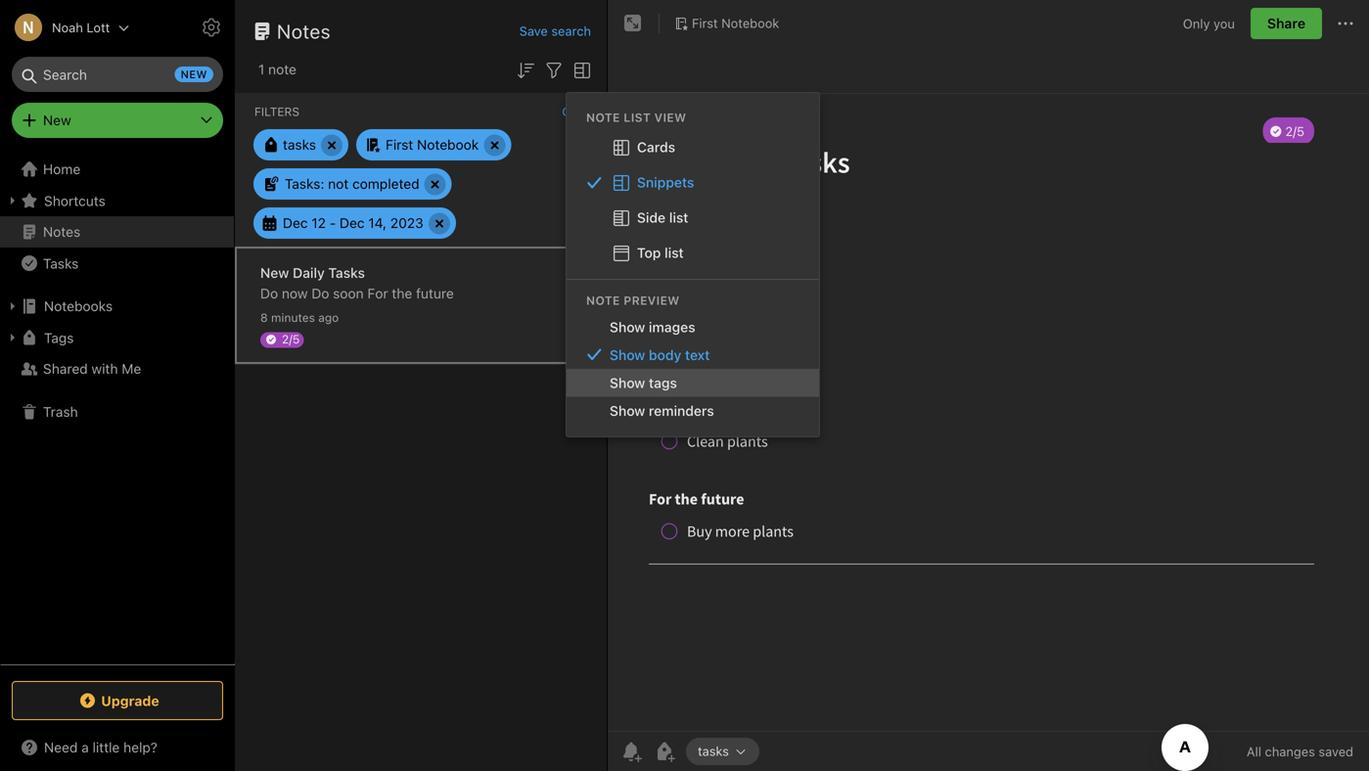 Task type: locate. For each thing, give the bounding box(es) containing it.
8 minutes ago
[[260, 311, 339, 324]]

top
[[637, 245, 661, 261]]

new up now
[[260, 265, 289, 281]]

show reminders link
[[567, 397, 819, 425]]

tasks up tasks:
[[283, 137, 316, 153]]

first notebook button right expand note icon
[[668, 10, 786, 37]]

0 horizontal spatial notebook
[[417, 137, 479, 153]]

first
[[692, 16, 718, 30], [386, 137, 413, 153]]

12
[[312, 215, 326, 231]]

1 horizontal spatial notes
[[277, 20, 331, 43]]

preview
[[624, 293, 680, 307]]

tasks button right add tag image
[[686, 738, 759, 765]]

cards
[[637, 139, 675, 155]]

show inside "show tags" link
[[610, 375, 645, 391]]

show for show images
[[610, 319, 645, 335]]

tasks up soon
[[328, 265, 365, 281]]

trash link
[[0, 396, 234, 428]]

0 horizontal spatial first notebook
[[386, 137, 479, 153]]

1 horizontal spatial first
[[692, 16, 718, 30]]

1 vertical spatial tasks
[[698, 744, 729, 759]]

first notebook button
[[668, 10, 786, 37], [356, 129, 511, 161]]

new up home
[[43, 112, 71, 128]]

list right top
[[665, 245, 684, 261]]

Sort options field
[[514, 57, 537, 82]]

show down show tags
[[610, 403, 645, 419]]

side
[[637, 209, 666, 226]]

1 horizontal spatial dec
[[340, 215, 365, 231]]

first up completed
[[386, 137, 413, 153]]

share button
[[1251, 8, 1322, 39]]

4 show from the top
[[610, 403, 645, 419]]

0 horizontal spatial dec
[[283, 215, 308, 231]]

notebooks
[[44, 298, 113, 314]]

first right expand note icon
[[692, 16, 718, 30]]

show
[[610, 319, 645, 335], [610, 347, 645, 363], [610, 375, 645, 391], [610, 403, 645, 419]]

new for new
[[43, 112, 71, 128]]

show inside show reminders link
[[610, 403, 645, 419]]

show up show tags
[[610, 347, 645, 363]]

1 horizontal spatial tasks button
[[686, 738, 759, 765]]

top list link
[[567, 236, 819, 271]]

expand note image
[[622, 12, 645, 35]]

new
[[43, 112, 71, 128], [260, 265, 289, 281]]

with
[[92, 361, 118, 377]]

all changes saved
[[1247, 744, 1354, 759]]

only
[[1183, 16, 1210, 31]]

upgrade
[[101, 693, 159, 709]]

click to collapse image
[[228, 735, 242, 759]]

home
[[43, 161, 80, 177]]

0 vertical spatial first
[[692, 16, 718, 30]]

0 vertical spatial first notebook
[[692, 16, 779, 30]]

show images link
[[567, 313, 819, 341]]

dropdown list menu containing cards
[[567, 130, 819, 271]]

0 vertical spatial dropdown list menu
[[567, 130, 819, 271]]

2 note from the top
[[586, 293, 620, 307]]

tasks:
[[285, 176, 324, 192]]

show inside show body text "link"
[[610, 347, 645, 363]]

tree containing home
[[0, 154, 235, 664]]

2 show from the top
[[610, 347, 645, 363]]

0 horizontal spatial do
[[260, 285, 278, 301]]

note left preview
[[586, 293, 620, 307]]

add tag image
[[653, 740, 676, 763]]

1 note from the top
[[586, 110, 620, 124]]

body
[[649, 347, 681, 363]]

list
[[624, 110, 651, 124]]

do down new daily tasks
[[312, 285, 329, 301]]

noah lott
[[52, 20, 110, 35]]

for
[[367, 285, 388, 301]]

0 vertical spatial note
[[586, 110, 620, 124]]

8
[[260, 311, 268, 324]]

0 vertical spatial list
[[669, 209, 688, 226]]

1
[[258, 61, 265, 77]]

1 horizontal spatial first notebook
[[692, 16, 779, 30]]

list for top list
[[665, 245, 684, 261]]

Search text field
[[25, 57, 209, 92]]

first notebook button up completed
[[356, 129, 511, 161]]

0 vertical spatial new
[[43, 112, 71, 128]]

list
[[669, 209, 688, 226], [665, 245, 684, 261]]

2/5
[[282, 332, 300, 346]]

show inside show images link
[[610, 319, 645, 335]]

first inside note window element
[[692, 16, 718, 30]]

tasks button
[[253, 129, 348, 161], [686, 738, 759, 765]]

1 horizontal spatial tasks
[[698, 744, 729, 759]]

first for bottommost first notebook button
[[386, 137, 413, 153]]

note for note list view
[[586, 110, 620, 124]]

first notebook
[[692, 16, 779, 30], [386, 137, 479, 153]]

shortcuts
[[44, 193, 106, 209]]

tasks up notebooks at the left top of the page
[[43, 255, 79, 271]]

tasks
[[283, 137, 316, 153], [698, 744, 729, 759]]

list right 'side'
[[669, 209, 688, 226]]

note left list
[[586, 110, 620, 124]]

you
[[1214, 16, 1235, 31]]

1 vertical spatial note
[[586, 293, 620, 307]]

0 vertical spatial notebook
[[721, 16, 779, 30]]

1 vertical spatial first
[[386, 137, 413, 153]]

dec 12 - dec 14, 2023 button
[[253, 207, 456, 239]]

note window element
[[608, 0, 1369, 771]]

home link
[[0, 154, 235, 185]]

1 vertical spatial dropdown list menu
[[567, 313, 819, 425]]

dropdown list menu
[[567, 130, 819, 271], [567, 313, 819, 425]]

1 show from the top
[[610, 319, 645, 335]]

notes
[[277, 20, 331, 43], [43, 224, 80, 240]]

1 vertical spatial notebook
[[417, 137, 479, 153]]

tasks right add tag image
[[698, 744, 729, 759]]

1 vertical spatial list
[[665, 245, 684, 261]]

note for note preview
[[586, 293, 620, 307]]

2 do from the left
[[312, 285, 329, 301]]

WHAT'S NEW field
[[0, 732, 235, 763]]

1 horizontal spatial tasks
[[328, 265, 365, 281]]

notes down 'shortcuts'
[[43, 224, 80, 240]]

dec
[[283, 215, 308, 231], [340, 215, 365, 231]]

notes up the note
[[277, 20, 331, 43]]

new inside popup button
[[43, 112, 71, 128]]

expand tags image
[[5, 330, 21, 346]]

tree
[[0, 154, 235, 664]]

more actions image
[[1334, 12, 1358, 35]]

me
[[122, 361, 141, 377]]

do up 8
[[260, 285, 278, 301]]

0 horizontal spatial first notebook button
[[356, 129, 511, 161]]

show for show reminders
[[610, 403, 645, 419]]

tasks
[[43, 255, 79, 271], [328, 265, 365, 281]]

clear
[[562, 105, 591, 118]]

0 horizontal spatial notes
[[43, 224, 80, 240]]

3 show from the top
[[610, 375, 645, 391]]

top list
[[637, 245, 684, 261]]

shared with me
[[43, 361, 141, 377]]

need
[[44, 739, 78, 756]]

dec 12 - dec 14, 2023
[[283, 215, 424, 231]]

0 horizontal spatial tasks
[[43, 255, 79, 271]]

2 dropdown list menu from the top
[[567, 313, 819, 425]]

show left tags on the left of page
[[610, 375, 645, 391]]

show down note preview
[[610, 319, 645, 335]]

0 vertical spatial notes
[[277, 20, 331, 43]]

1 horizontal spatial new
[[260, 265, 289, 281]]

share
[[1267, 15, 1306, 31]]

text
[[685, 347, 710, 363]]

1 horizontal spatial do
[[312, 285, 329, 301]]

add filters image
[[542, 59, 566, 82]]

0 horizontal spatial tasks button
[[253, 129, 348, 161]]

notebook
[[721, 16, 779, 30], [417, 137, 479, 153]]

save search button
[[519, 22, 591, 41]]

show tags link
[[567, 369, 819, 397]]

help?
[[123, 739, 157, 756]]

0 horizontal spatial new
[[43, 112, 71, 128]]

soon
[[333, 285, 364, 301]]

noah
[[52, 20, 83, 35]]

note
[[268, 61, 297, 77]]

need a little help?
[[44, 739, 157, 756]]

1 vertical spatial new
[[260, 265, 289, 281]]

lott
[[87, 20, 110, 35]]

1 dropdown list menu from the top
[[567, 130, 819, 271]]

1 horizontal spatial notebook
[[721, 16, 779, 30]]

1 vertical spatial notes
[[43, 224, 80, 240]]

minutes
[[271, 311, 315, 324]]

shared with me link
[[0, 353, 234, 385]]

0 vertical spatial tasks
[[283, 137, 316, 153]]

new button
[[12, 103, 223, 138]]

do
[[260, 285, 278, 301], [312, 285, 329, 301]]

tasks button up tasks:
[[253, 129, 348, 161]]

dec left 12
[[283, 215, 308, 231]]

upgrade button
[[12, 681, 223, 720]]

ago
[[318, 311, 339, 324]]

all
[[1247, 744, 1262, 759]]

not
[[328, 176, 349, 192]]

dropdown list menu containing show images
[[567, 313, 819, 425]]

notebook inside note window element
[[721, 16, 779, 30]]

2023
[[390, 215, 424, 231]]

0 vertical spatial first notebook button
[[668, 10, 786, 37]]

dec right the -
[[340, 215, 365, 231]]

0 horizontal spatial first
[[386, 137, 413, 153]]



Task type: vqa. For each thing, say whether or not it's contained in the screenshot.
First Notebook inside the Note Window element
yes



Task type: describe. For each thing, give the bounding box(es) containing it.
tags button
[[0, 322, 234, 353]]

new
[[181, 68, 207, 81]]

View options field
[[566, 57, 594, 82]]

show for show tags
[[610, 375, 645, 391]]

now
[[282, 285, 308, 301]]

-
[[330, 215, 336, 231]]

search
[[551, 23, 591, 38]]

notes link
[[0, 216, 234, 248]]

add a reminder image
[[620, 740, 643, 763]]

little
[[93, 739, 120, 756]]

1 horizontal spatial first notebook button
[[668, 10, 786, 37]]

tasks button
[[0, 248, 234, 279]]

0 horizontal spatial tasks
[[283, 137, 316, 153]]

1 do from the left
[[260, 285, 278, 301]]

tasks: not completed
[[285, 176, 420, 192]]

Add filters field
[[542, 57, 566, 82]]

shared
[[43, 361, 88, 377]]

settings image
[[200, 16, 223, 39]]

1 note
[[258, 61, 297, 77]]

tags
[[44, 330, 74, 346]]

save
[[519, 23, 548, 38]]

1 vertical spatial tasks button
[[686, 738, 759, 765]]

tasks Tag actions field
[[729, 745, 748, 759]]

filters
[[254, 105, 300, 118]]

do now do soon for the future
[[260, 285, 454, 301]]

tags
[[649, 375, 677, 391]]

1 vertical spatial first notebook
[[386, 137, 479, 153]]

new search field
[[25, 57, 213, 92]]

show tags menu item
[[567, 369, 819, 397]]

note list view
[[586, 110, 687, 124]]

1 dec from the left
[[283, 215, 308, 231]]

the
[[392, 285, 412, 301]]

show reminders
[[610, 403, 714, 419]]

side list link
[[567, 200, 819, 236]]

notebooks link
[[0, 291, 234, 322]]

saved
[[1319, 744, 1354, 759]]

a
[[81, 739, 89, 756]]

2 dec from the left
[[340, 215, 365, 231]]

0 vertical spatial tasks button
[[253, 129, 348, 161]]

new for new daily tasks
[[260, 265, 289, 281]]

tasks inside note window element
[[698, 744, 729, 759]]

daily
[[293, 265, 325, 281]]

side list
[[637, 209, 688, 226]]

14,
[[368, 215, 387, 231]]

save search
[[519, 23, 591, 38]]

show body text link
[[567, 341, 819, 369]]

notes inside "link"
[[43, 224, 80, 240]]

future
[[416, 285, 454, 301]]

clear button
[[562, 105, 591, 118]]

More actions field
[[1334, 8, 1358, 39]]

list for side list
[[669, 209, 688, 226]]

shortcuts button
[[0, 185, 234, 216]]

new daily tasks
[[260, 265, 365, 281]]

tasks inside tasks button
[[43, 255, 79, 271]]

only you
[[1183, 16, 1235, 31]]

images
[[649, 319, 695, 335]]

changes
[[1265, 744, 1315, 759]]

Account field
[[0, 8, 130, 47]]

1 vertical spatial first notebook button
[[356, 129, 511, 161]]

snippets link
[[567, 165, 819, 200]]

completed
[[352, 176, 420, 192]]

Note Editor text field
[[608, 94, 1369, 731]]

first for right first notebook button
[[692, 16, 718, 30]]

cards link
[[567, 130, 819, 165]]

expand notebooks image
[[5, 299, 21, 314]]

show images
[[610, 319, 695, 335]]

trash
[[43, 404, 78, 420]]

show body text
[[610, 347, 710, 363]]

first notebook inside note window element
[[692, 16, 779, 30]]

view
[[654, 110, 687, 124]]

show for show body text
[[610, 347, 645, 363]]

show tags
[[610, 375, 677, 391]]

note preview
[[586, 293, 680, 307]]

reminders
[[649, 403, 714, 419]]

tasks: not completed button
[[253, 168, 452, 200]]

snippets
[[637, 174, 694, 190]]



